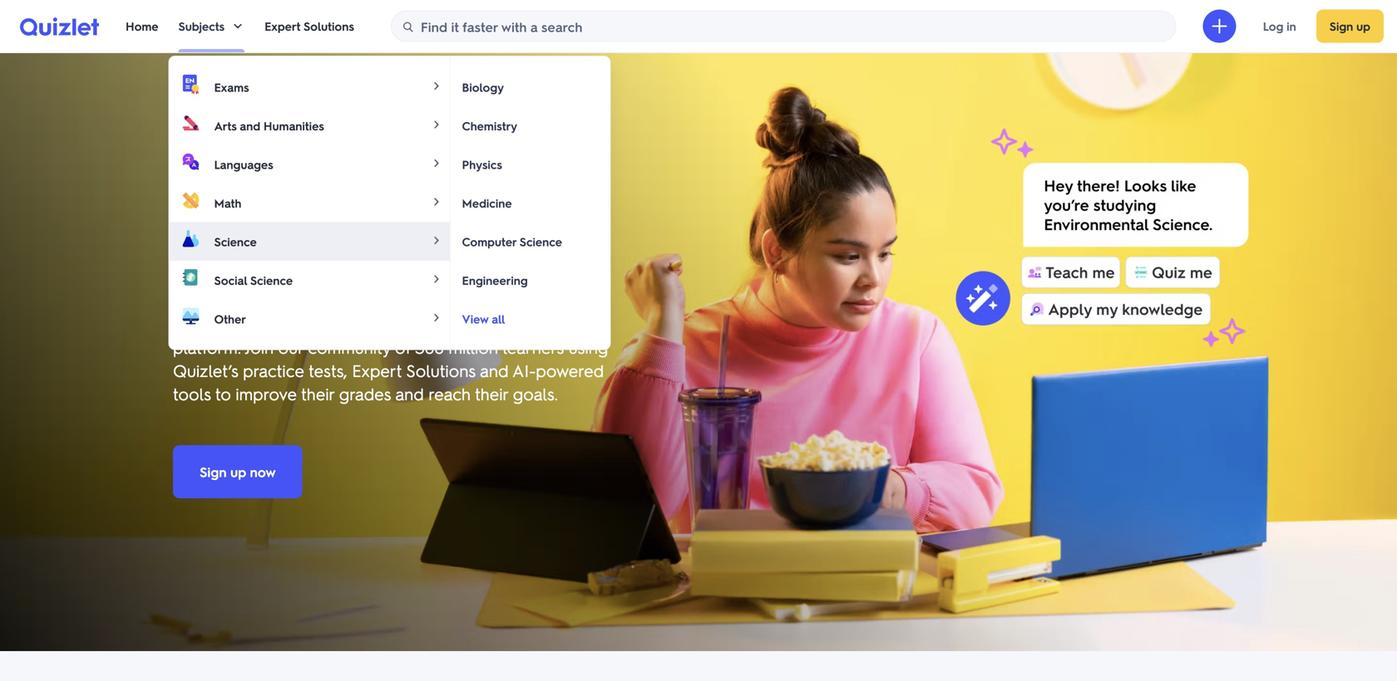 Task type: vqa. For each thing, say whether or not it's contained in the screenshot.
right Sign
yes



Task type: locate. For each thing, give the bounding box(es) containing it.
learning inside experience a new era of ai-enhanced learning
[[406, 252, 548, 300]]

1 horizontal spatial solutions
[[406, 360, 476, 382]]

1 horizontal spatial expert
[[352, 360, 402, 382]]

to
[[215, 383, 231, 405]]

and left reach
[[395, 383, 424, 405]]

quizlet is more than flashcards: it's the #1 global learning platform. join our community of 300 million learners using quizlet's practice tests, expert solutions and ai-powered tools to improve their grades and reach their goals.
[[173, 314, 608, 405]]

our
[[278, 337, 303, 358]]

science up social on the left of page
[[214, 234, 257, 249]]

humanities
[[264, 118, 324, 133]]

science
[[214, 234, 257, 249], [520, 234, 562, 249], [250, 273, 293, 288]]

exams
[[214, 80, 249, 95]]

1 vertical spatial solutions
[[406, 360, 476, 382]]

0 vertical spatial learning
[[406, 252, 548, 300]]

ai- inside experience a new era of ai-enhanced learning
[[173, 252, 227, 300]]

more
[[248, 314, 287, 335]]

1 vertical spatial ai-
[[512, 360, 536, 382]]

log
[[1263, 19, 1284, 34]]

2 horizontal spatial and
[[480, 360, 509, 382]]

1 vertical spatial learning
[[538, 314, 600, 335]]

medicine
[[462, 196, 512, 211]]

and
[[240, 118, 260, 133], [480, 360, 509, 382], [395, 383, 424, 405]]

2 quizlet image from the top
[[20, 17, 99, 36]]

caret right image
[[430, 79, 443, 93], [430, 118, 443, 131], [430, 157, 443, 170], [430, 234, 443, 247], [430, 273, 443, 286]]

ai- down science image
[[173, 252, 227, 300]]

1 vertical spatial of
[[395, 337, 411, 358]]

of
[[549, 205, 584, 253], [395, 337, 411, 358]]

social science
[[214, 273, 293, 288]]

learning inside quizlet is more than flashcards: it's the #1 global learning platform. join our community of 300 million learners using quizlet's practice tests, expert solutions and ai-powered tools to improve their grades and reach their goals.
[[538, 314, 600, 335]]

caret right image right a
[[430, 234, 443, 247]]

1 vertical spatial expert
[[352, 360, 402, 382]]

1 horizontal spatial their
[[475, 383, 508, 405]]

up
[[1357, 19, 1371, 34], [230, 464, 246, 481]]

of right era
[[549, 205, 584, 253]]

caret right image left biology
[[430, 79, 443, 93]]

caret right image left physics
[[430, 157, 443, 170]]

dialog
[[168, 56, 611, 351]]

1 horizontal spatial and
[[395, 383, 424, 405]]

of inside experience a new era of ai-enhanced learning
[[549, 205, 584, 253]]

2 their from the left
[[475, 383, 508, 405]]

computer science
[[462, 234, 562, 249]]

enhanced
[[227, 252, 396, 300]]

science right social on the left of page
[[250, 273, 293, 288]]

2 caret right image from the top
[[430, 311, 443, 325]]

their
[[301, 383, 335, 405], [475, 383, 508, 405]]

caret right image up 300
[[430, 311, 443, 325]]

physics link
[[450, 145, 610, 184]]

era
[[484, 205, 539, 253]]

0 vertical spatial expert
[[265, 19, 300, 34]]

sign up now button
[[173, 446, 302, 499]]

caret right image up the
[[430, 273, 443, 286]]

0 horizontal spatial expert
[[265, 19, 300, 34]]

1 vertical spatial caret right image
[[430, 311, 443, 325]]

0 vertical spatial sign
[[1330, 19, 1353, 34]]

sign up
[[1330, 19, 1371, 34]]

exams image
[[181, 74, 201, 94]]

ai- inside quizlet is more than flashcards: it's the #1 global learning platform. join our community of 300 million learners using quizlet's practice tests, expert solutions and ai-powered tools to improve their grades and reach their goals.
[[512, 360, 536, 382]]

solutions left search icon
[[304, 19, 354, 34]]

languages image
[[181, 152, 201, 172]]

chemistry link
[[450, 106, 610, 145]]

0 horizontal spatial their
[[301, 383, 335, 405]]

0 horizontal spatial ai-
[[173, 252, 227, 300]]

in
[[1287, 19, 1296, 34]]

grades
[[339, 383, 391, 405]]

1 vertical spatial up
[[230, 464, 246, 481]]

caret right image left chemistry in the left of the page
[[430, 118, 443, 131]]

languages
[[214, 157, 273, 172]]

expert
[[265, 19, 300, 34], [352, 360, 402, 382]]

expert up grades
[[352, 360, 402, 382]]

1 horizontal spatial ai-
[[512, 360, 536, 382]]

science down the medicine link
[[520, 234, 562, 249]]

subjects
[[178, 19, 225, 34]]

0 vertical spatial solutions
[[304, 19, 354, 34]]

sign right in
[[1330, 19, 1353, 34]]

1 caret right image from the top
[[430, 79, 443, 93]]

1 horizontal spatial of
[[549, 205, 584, 253]]

tests,
[[309, 360, 347, 382]]

log in
[[1263, 19, 1296, 34]]

quizlet's
[[173, 360, 238, 382]]

chemistry
[[462, 118, 517, 133]]

caret right image left medicine
[[430, 195, 443, 209]]

and right arts
[[240, 118, 260, 133]]

their right reach
[[475, 383, 508, 405]]

it's
[[413, 314, 433, 335]]

sign left now
[[200, 464, 227, 481]]

their down tests, on the bottom
[[301, 383, 335, 405]]

0 vertical spatial caret right image
[[430, 195, 443, 209]]

of left 300
[[395, 337, 411, 358]]

goals.
[[513, 383, 558, 405]]

ai-
[[173, 252, 227, 300], [512, 360, 536, 382]]

learning down the computer
[[406, 252, 548, 300]]

0 horizontal spatial up
[[230, 464, 246, 481]]

0 vertical spatial up
[[1357, 19, 1371, 34]]

view
[[462, 312, 489, 327]]

expert solutions
[[265, 19, 354, 34]]

learning up 'using'
[[538, 314, 600, 335]]

Search text field
[[421, 11, 1172, 42]]

caret right image
[[430, 195, 443, 209], [430, 311, 443, 325]]

0 vertical spatial ai-
[[173, 252, 227, 300]]

solutions up reach
[[406, 360, 476, 382]]

expert right caret down icon
[[265, 19, 300, 34]]

5 caret right image from the top
[[430, 273, 443, 286]]

new
[[406, 205, 474, 253]]

None search field
[[391, 10, 1177, 42]]

math
[[214, 196, 241, 211]]

3 caret right image from the top
[[430, 157, 443, 170]]

2 caret right image from the top
[[430, 118, 443, 131]]

0 horizontal spatial and
[[240, 118, 260, 133]]

math image
[[181, 190, 201, 210]]

quizlet image
[[20, 17, 99, 36], [20, 17, 99, 36]]

global
[[485, 314, 534, 335]]

and down million
[[480, 360, 509, 382]]

sign for sign up
[[1330, 19, 1353, 34]]

sign
[[1330, 19, 1353, 34], [200, 464, 227, 481]]

learning
[[406, 252, 548, 300], [538, 314, 600, 335]]

improve
[[236, 383, 297, 405]]

engineering
[[462, 273, 528, 288]]

solutions
[[304, 19, 354, 34], [406, 360, 476, 382]]

1 horizontal spatial up
[[1357, 19, 1371, 34]]

sign up now
[[200, 464, 276, 481]]

0 vertical spatial of
[[549, 205, 584, 253]]

arts
[[214, 118, 237, 133]]

view all link
[[462, 311, 505, 327]]

1 vertical spatial sign
[[200, 464, 227, 481]]

caret right image for math
[[430, 195, 443, 209]]

0 vertical spatial and
[[240, 118, 260, 133]]

subjects button
[[178, 0, 245, 52]]

arts and humanities
[[214, 118, 324, 133]]

up left now
[[230, 464, 246, 481]]

4 caret right image from the top
[[430, 234, 443, 247]]

2 vertical spatial and
[[395, 383, 424, 405]]

sign for sign up now
[[200, 464, 227, 481]]

a
[[375, 205, 396, 253]]

1 horizontal spatial sign
[[1330, 19, 1353, 34]]

#1
[[466, 314, 481, 335]]

join
[[245, 337, 274, 358]]

flashcards:
[[329, 314, 408, 335]]

biology
[[462, 80, 504, 95]]

1 caret right image from the top
[[430, 195, 443, 209]]

0 horizontal spatial of
[[395, 337, 411, 358]]

experience a new era of ai-enhanced learning
[[173, 205, 584, 300]]

up right in
[[1357, 19, 1371, 34]]

of inside quizlet is more than flashcards: it's the #1 global learning platform. join our community of 300 million learners using quizlet's practice tests, expert solutions and ai-powered tools to improve their grades and reach their goals.
[[395, 337, 411, 358]]

0 horizontal spatial sign
[[200, 464, 227, 481]]

ai- down learners
[[512, 360, 536, 382]]



Task type: describe. For each thing, give the bounding box(es) containing it.
quizlet
[[173, 314, 228, 335]]

other
[[214, 312, 246, 327]]

search image
[[402, 20, 415, 34]]

science image
[[181, 229, 201, 249]]

home link
[[126, 0, 158, 52]]

dialog containing exams
[[168, 56, 611, 351]]

practice
[[243, 360, 304, 382]]

solutions inside quizlet is more than flashcards: it's the #1 global learning platform. join our community of 300 million learners using quizlet's practice tests, expert solutions and ai-powered tools to improve their grades and reach their goals.
[[406, 360, 476, 382]]

caret right image for social science
[[430, 273, 443, 286]]

up for sign up
[[1357, 19, 1371, 34]]

arts and humanities image
[[181, 113, 201, 133]]

caret right image for science
[[430, 234, 443, 247]]

caret down image
[[231, 20, 245, 33]]

powered
[[536, 360, 604, 382]]

caret right image for exams
[[430, 79, 443, 93]]

experience
[[173, 205, 366, 253]]

1 quizlet image from the top
[[20, 17, 99, 36]]

0 horizontal spatial solutions
[[304, 19, 354, 34]]

caret right image for languages
[[430, 157, 443, 170]]

1 their from the left
[[301, 383, 335, 405]]

million
[[449, 337, 498, 358]]

is
[[232, 314, 243, 335]]

other image
[[181, 306, 201, 326]]

computer
[[462, 234, 516, 249]]

computer science link
[[450, 222, 610, 261]]

community
[[308, 337, 391, 358]]

expert solutions link
[[265, 0, 354, 52]]

300
[[415, 337, 444, 358]]

now
[[250, 464, 276, 481]]

caret right image for arts and humanities
[[430, 118, 443, 131]]

science for computer science
[[520, 234, 562, 249]]

science for social science
[[250, 273, 293, 288]]

engineering link
[[450, 261, 610, 300]]

physics
[[462, 157, 502, 172]]

sign up button
[[1316, 10, 1384, 43]]

social
[[214, 273, 247, 288]]

reach
[[429, 383, 471, 405]]

up for sign up now
[[230, 464, 246, 481]]

log in button
[[1250, 10, 1310, 43]]

create image
[[1210, 16, 1230, 36]]

caret right image for other
[[430, 311, 443, 325]]

all
[[492, 312, 505, 327]]

the
[[437, 314, 461, 335]]

Search field
[[392, 11, 1176, 42]]

medicine link
[[450, 184, 610, 222]]

using
[[569, 337, 608, 358]]

platform.
[[173, 337, 241, 358]]

home
[[126, 19, 158, 34]]

view all
[[462, 312, 505, 327]]

biology link
[[450, 68, 610, 106]]

learners
[[503, 337, 564, 358]]

1 vertical spatial and
[[480, 360, 509, 382]]

tools
[[173, 383, 211, 405]]

than
[[291, 314, 324, 335]]

expert inside quizlet is more than flashcards: it's the #1 global learning platform. join our community of 300 million learners using quizlet's practice tests, expert solutions and ai-powered tools to improve their grades and reach their goals.
[[352, 360, 402, 382]]

social science image
[[181, 268, 201, 288]]



